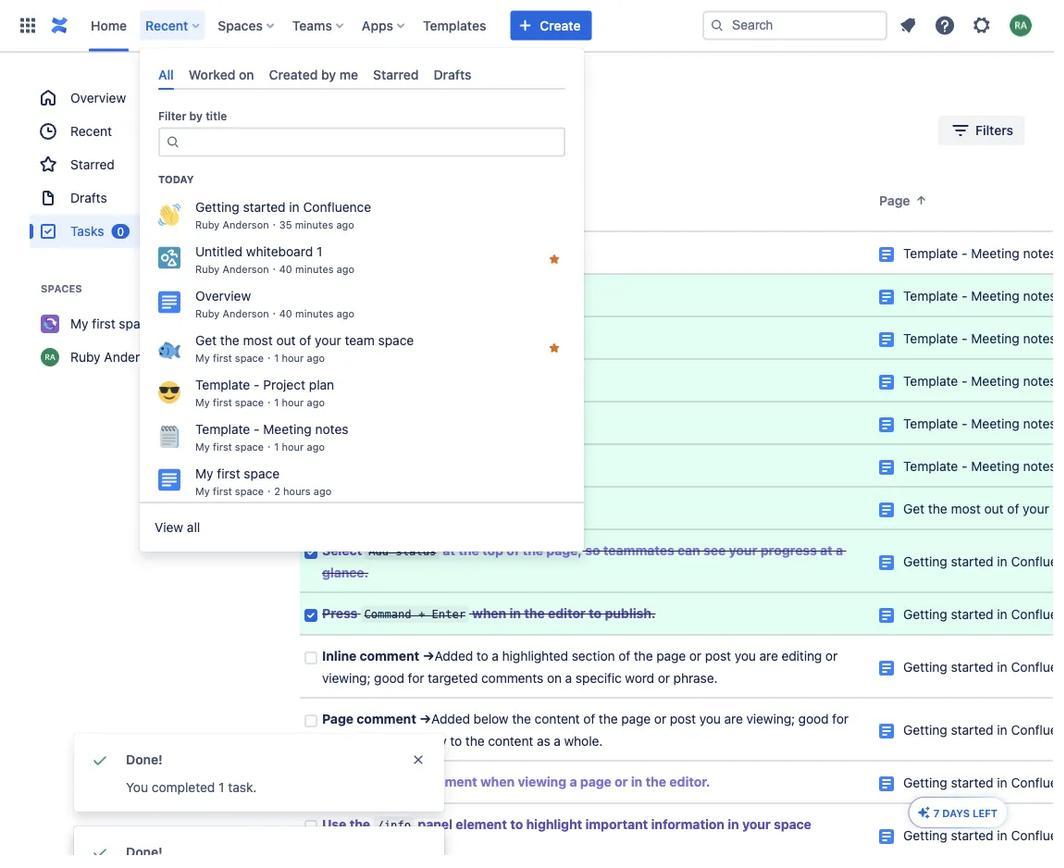 Task type: describe. For each thing, give the bounding box(es) containing it.
of for page
[[583, 711, 595, 727]]

your left t
[[1023, 501, 1049, 516]]

page for in
[[580, 774, 612, 790]]

assigned to me 0
[[290, 123, 394, 138]]

use inspiration!
[[322, 500, 414, 516]]

- for fourth the page title icon from the top
[[962, 373, 968, 389]]

getting for press
[[903, 607, 948, 622]]

highlight
[[526, 817, 582, 832]]

6 template - meeting notes link from the top
[[903, 459, 1054, 474]]

ago down confluence
[[336, 219, 354, 231]]

most for get the most out of your t
[[951, 501, 981, 516]]

of inside added to a highlighted section of the page or post you are editing or viewing; good for targeted comments on a specific word or phrase.
[[619, 648, 630, 664]]

project
[[263, 377, 306, 393]]

recent button
[[140, 11, 207, 40]]

days
[[943, 807, 970, 819]]

ruby anderson link
[[30, 341, 252, 374]]

template inside template - meeting notes my first space ・ 1 hour ago
[[195, 422, 250, 437]]

tab list containing all
[[151, 59, 573, 90]]

get for get the most out of your team space my first space ・ 1 hour ago
[[195, 333, 217, 348]]

updates for updates from elle
[[322, 330, 372, 345]]

the inside added to a highlighted section of the page or post you are editing or viewing; good for targeted comments on a specific word or phrase.
[[634, 648, 653, 664]]

create a space image
[[222, 278, 244, 300]]

minutes for overview
[[295, 308, 334, 320]]

task.
[[228, 780, 257, 795]]

editor.
[[670, 774, 710, 790]]

command
[[364, 608, 412, 621]]

for inside added to a highlighted section of the page or post you are editing or viewing; good for targeted comments on a specific word or phrase.
[[408, 671, 424, 686]]

element
[[456, 817, 507, 832]]

panel
[[418, 817, 453, 832]]

space inside template - meeting notes my first space ・ 1 hour ago
[[235, 441, 264, 453]]

0 horizontal spatial overview
[[70, 90, 126, 106]]

1 vertical spatial spaces
[[41, 283, 82, 295]]

getting started in conflue for use the
[[903, 828, 1054, 843]]

inline
[[380, 774, 415, 790]]

page,
[[547, 543, 582, 558]]

minutes inside untitled whiteboard 1 ruby anderson ・ 40 minutes ago
[[295, 264, 334, 276]]

teams
[[292, 18, 332, 33]]

ruby down the elle
[[406, 373, 436, 388]]

getting started in conflue for page comment →
[[903, 722, 1054, 738]]

40 inside untitled whiteboard 1 ruby anderson ・ 40 minutes ago
[[279, 264, 292, 276]]

- for fifth the page title icon from the top
[[962, 416, 968, 431]]

2 template - meeting notes from the top
[[903, 288, 1054, 304]]

or up phrase.
[[689, 648, 702, 664]]

ruby anderson ・ 40 minutes ago
[[195, 308, 355, 320]]

page for page comment →
[[322, 711, 354, 727]]

ruby for ruby anderson
[[70, 349, 101, 365]]

help icon image
[[934, 14, 956, 37]]

enter
[[432, 608, 466, 621]]

template - meeting notes for updates from ruby
[[903, 373, 1054, 389]]

- for 13th the page title icon from the bottom
[[962, 246, 968, 261]]

section
[[572, 648, 615, 664]]

recent inside popup button
[[145, 18, 188, 33]]

done!
[[126, 752, 163, 767]]

introductions!
[[322, 245, 404, 260]]

8 page title icon image from the top
[[879, 555, 894, 570]]

updates from elle
[[322, 330, 427, 345]]

1 at from the left
[[443, 543, 455, 558]]

first inside get the most out of your team space my first space ・ 1 hour ago
[[213, 352, 232, 364]]

shout
[[322, 415, 357, 430]]

filters
[[976, 123, 1014, 138]]

tao
[[405, 415, 426, 430]]

glance.
[[322, 565, 369, 580]]

7 days left button
[[910, 798, 1007, 828]]

post inside added to a highlighted section of the page or post you are editing or viewing; good for targeted comments on a specific word or phrase.
[[705, 648, 731, 664]]

unstar this space image
[[226, 317, 241, 331]]

unstar untitled whiteboard 1 image
[[547, 252, 562, 267]]

viewing
[[518, 774, 567, 790]]

1 horizontal spatial tasks
[[281, 85, 318, 98]]

conflue for page comment →
[[1011, 722, 1054, 738]]

information
[[651, 817, 725, 832]]

highlighted
[[502, 648, 568, 664]]

or up important
[[615, 774, 628, 790]]

0 horizontal spatial drafts
[[70, 190, 107, 205]]

ago inside get the most out of your team space my first space ・ 1 hour ago
[[307, 352, 325, 364]]

9 page title icon image from the top
[[879, 608, 894, 623]]

templates link
[[418, 11, 492, 40]]

comment for good
[[360, 648, 419, 664]]

first down template - meeting notes my first space ・ 1 hour ago
[[217, 466, 240, 482]]

conflue for use the
[[1011, 828, 1054, 843]]

overview link
[[30, 81, 252, 115]]

dismiss image
[[411, 753, 426, 767]]

completed
[[152, 780, 215, 795]]

inline
[[322, 648, 357, 664]]

to inside 'tab list'
[[348, 123, 360, 138]]

add
[[369, 545, 389, 558]]

create
[[540, 18, 581, 33]]

you
[[126, 780, 148, 795]]

appswitcher icon image
[[17, 14, 39, 37]]

・ inside get the most out of your team space my first space ・ 1 hour ago
[[264, 352, 274, 364]]

notes for template - meeting notes link for shout outs to tao and nick!
[[1023, 416, 1054, 431]]

team
[[345, 333, 375, 348]]

use the /info
[[322, 817, 411, 832]]

・ inside untitled whiteboard 1 ruby anderson ・ 40 minutes ago
[[269, 264, 279, 276]]

- for sixth the page title icon
[[962, 459, 968, 474]]

2 hour from the top
[[282, 397, 304, 409]]

→ for page comment →
[[419, 711, 432, 727]]

search image
[[710, 18, 725, 33]]

apps
[[362, 18, 393, 33]]

getting started in conflue for inline comment →
[[903, 660, 1054, 675]]

you inside added to a highlighted section of the page or post you are editing or viewing; good for targeted comments on a specific word or phrase.
[[735, 648, 756, 664]]

by for created by me 18
[[469, 123, 484, 138]]

apps button
[[356, 11, 412, 40]]

by for filter by title
[[189, 110, 203, 123]]

worked
[[189, 67, 236, 82]]

+
[[418, 608, 425, 621]]

recent link
[[30, 115, 252, 148]]

get for get the most out of your t
[[903, 501, 925, 516]]

t
[[1053, 501, 1054, 516]]

post inside added below the content of the page or post you are viewing; good for comments that apply to the content as a whole.
[[670, 711, 696, 727]]

whiteboard
[[246, 244, 313, 259]]

anderson for ruby anderson ・ 35 minutes ago
[[223, 219, 269, 231]]

notes for updates from elle's template - meeting notes link
[[1023, 331, 1054, 346]]

2 40 from the top
[[279, 308, 292, 320]]

started inside today element
[[243, 200, 286, 215]]

inline comment →
[[322, 648, 435, 664]]

or inside added below the content of the page or post you are viewing; good for comments that apply to the content as a whole.
[[654, 711, 667, 727]]

→ for inline comment →
[[423, 648, 435, 664]]

template - meeting notes for introductions!
[[903, 246, 1054, 261]]

1 horizontal spatial content
[[535, 711, 580, 727]]

started for page comment →
[[951, 722, 994, 738]]

getting for inline comment →
[[903, 660, 948, 675]]

your profile and preferences image
[[1010, 14, 1032, 37]]

confluence image
[[48, 14, 70, 37]]

ascending sorting icon page image
[[914, 193, 929, 208]]

hour inside get the most out of your team space my first space ・ 1 hour ago
[[282, 352, 304, 364]]

13 page title icon image from the top
[[879, 829, 894, 844]]

added below the content of the page or post you are viewing; good for comments that apply to the content as a whole.
[[322, 711, 852, 749]]

2
[[274, 486, 280, 498]]

ruby for ruby anderson ・ 40 minutes ago
[[195, 308, 220, 320]]

created by me
[[269, 67, 358, 82]]

confluence
[[303, 200, 371, 215]]

page comment →
[[322, 711, 432, 727]]

on inside 'tab list'
[[239, 67, 254, 82]]

a right viewing
[[570, 774, 577, 790]]

out for team
[[276, 333, 296, 348]]

my first space
[[70, 316, 155, 331]]

1 inside template - meeting notes my first space ・ 1 hour ago
[[274, 441, 279, 453]]

press
[[322, 606, 358, 621]]

0 horizontal spatial content
[[488, 734, 533, 749]]

template - meeting notes link for introductions!
[[903, 246, 1054, 261]]

anderson inside untitled whiteboard 1 ruby anderson ・ 40 minutes ago
[[223, 264, 269, 276]]

of for t
[[1007, 501, 1019, 516]]

viewing; inside added to a highlighted section of the page or post you are editing or viewing; good for targeted comments on a specific word or phrase.
[[322, 671, 371, 686]]

teams button
[[287, 11, 351, 40]]

the inside get the most out of your team space my first space ・ 1 hour ago
[[220, 333, 239, 348]]

leave an inline comment when viewing a page or in the editor.
[[322, 774, 710, 790]]

started for select
[[951, 554, 994, 569]]

template - meeting notes for shout outs to tao and nick!
[[903, 416, 1054, 431]]

all
[[158, 67, 174, 82]]

Search field
[[703, 11, 888, 40]]

comments inside added to a highlighted section of the page or post you are editing or viewing; good for targeted comments on a specific word or phrase.
[[481, 671, 544, 686]]

left
[[973, 807, 998, 819]]

comment for that
[[357, 711, 416, 727]]

started for inline comment →
[[951, 660, 994, 675]]

page inside added below the content of the page or post you are viewing; good for comments that apply to the content as a whole.
[[621, 711, 651, 727]]

1 inside untitled whiteboard 1 ruby anderson ・ 40 minutes ago
[[317, 244, 322, 259]]

space inside panel element to highlight important information in your space overview.
[[774, 817, 812, 832]]

notes for template - meeting notes link associated with introductions!
[[1023, 246, 1054, 261]]

to inside added below the content of the page or post you are viewing; good for comments that apply to the content as a whole.
[[450, 734, 462, 749]]

good inside added to a highlighted section of the page or post you are editing or viewing; good for targeted comments on a specific word or phrase.
[[374, 671, 404, 686]]

2 success image from the top
[[89, 841, 111, 856]]

1 inside get the most out of your team space my first space ・ 1 hour ago
[[274, 352, 279, 364]]

elle
[[406, 330, 427, 345]]

to left tao
[[390, 415, 401, 430]]

getting started in confluence
[[195, 200, 371, 215]]

view
[[155, 520, 183, 535]]

・ down getting started in confluence
[[269, 219, 279, 231]]

getting started in conflue link for use the
[[903, 828, 1054, 843]]

getting started in conflue link for page comment →
[[903, 722, 1054, 738]]

filters button
[[939, 116, 1025, 145]]

unstar get the most out of your team space image
[[547, 341, 562, 356]]

out for t
[[984, 501, 1004, 516]]

2 at from the left
[[820, 543, 833, 558]]

to right editor at the right bottom of page
[[589, 606, 602, 621]]

first left 2
[[213, 486, 232, 498]]

5 page title icon image from the top
[[879, 417, 894, 432]]

get the most out of your t link
[[903, 501, 1054, 516]]

template - meeting notes link for updates from elle
[[903, 331, 1054, 346]]

/info
[[377, 819, 411, 832]]

inspiration!
[[349, 500, 414, 516]]

1 vertical spatial 0
[[117, 225, 124, 238]]

my first space my first space ・ 2 hours ago
[[195, 466, 332, 498]]

first up ruby anderson
[[92, 316, 115, 331]]

select add status
[[322, 543, 436, 558]]

outs
[[360, 415, 386, 430]]

6 page title icon image from the top
[[879, 460, 894, 475]]

or right word
[[658, 671, 670, 686]]

starred link
[[30, 148, 252, 181]]

・ right unstar this space icon
[[269, 308, 279, 320]]

panel element to highlight important information in your space overview.
[[322, 817, 815, 854]]

all
[[187, 520, 200, 535]]

created for created by me 18
[[418, 123, 466, 138]]



Task type: vqa. For each thing, say whether or not it's contained in the screenshot.
cell options popup button at the bottom of the page
no



Task type: locate. For each thing, give the bounding box(es) containing it.
0 horizontal spatial starred
[[70, 157, 115, 172]]

5 conflue from the top
[[1011, 775, 1054, 790]]

2 from from the top
[[375, 373, 403, 388]]

tab list up description
[[259, 116, 533, 145]]

home
[[91, 18, 127, 33]]

updates up the updates from ruby
[[322, 330, 372, 345]]

templates
[[423, 18, 486, 33]]

my inside my first space link
[[70, 316, 88, 331]]

starred inside 'tab list'
[[373, 67, 419, 82]]

2 use from the top
[[322, 817, 346, 832]]

0 vertical spatial updates
[[322, 330, 372, 345]]

1 updates from the top
[[322, 330, 372, 345]]

content up as
[[535, 711, 580, 727]]

1 vertical spatial you
[[700, 711, 721, 727]]

of left t
[[1007, 501, 1019, 516]]

by for created by me
[[321, 67, 336, 82]]

use for use the /info
[[322, 817, 346, 832]]

5 getting started in conflue link from the top
[[903, 775, 1054, 790]]

anderson for ruby anderson ・ 40 minutes ago
[[223, 308, 269, 320]]

most for get the most out of your team space my first space ・ 1 hour ago
[[243, 333, 273, 348]]

0 vertical spatial overview
[[70, 90, 126, 106]]

use up overview.
[[322, 817, 346, 832]]

1 vertical spatial most
[[951, 501, 981, 516]]

drafts inside 'tab list'
[[434, 67, 472, 82]]

nick!
[[455, 415, 485, 430]]

1 horizontal spatial recent
[[145, 18, 188, 33]]

0 vertical spatial starred
[[373, 67, 419, 82]]

assigned
[[290, 123, 345, 138]]

0 vertical spatial spaces
[[218, 18, 263, 33]]

today element
[[140, 195, 584, 502]]

added inside added to a highlighted section of the page or post you are editing or viewing; good for targeted comments on a specific word or phrase.
[[435, 648, 473, 664]]

are inside added below the content of the page or post you are viewing; good for comments that apply to the content as a whole.
[[724, 711, 743, 727]]

notification icon image
[[897, 14, 919, 37]]

drafts link
[[30, 181, 252, 215]]

0 vertical spatial for
[[408, 671, 424, 686]]

0 vertical spatial 40
[[279, 264, 292, 276]]

0 horizontal spatial recent
[[70, 124, 112, 139]]

0 horizontal spatial viewing;
[[322, 671, 371, 686]]

1 vertical spatial post
[[670, 711, 696, 727]]

ago inside my first space my first space ・ 2 hours ago
[[314, 486, 332, 498]]

3 minutes from the top
[[295, 308, 334, 320]]

ago down plan
[[307, 397, 325, 409]]

getting started in conflue link for press
[[903, 607, 1054, 622]]

anderson down my first space link at left
[[104, 349, 161, 365]]

out left t
[[984, 501, 1004, 516]]

a left highlighted
[[492, 648, 499, 664]]

worked on
[[189, 67, 254, 82]]

my
[[70, 316, 88, 331], [195, 352, 210, 364], [195, 397, 210, 409], [195, 441, 210, 453], [195, 466, 213, 482], [195, 486, 210, 498]]

a left the specific
[[565, 671, 572, 686]]

1 horizontal spatial page
[[879, 193, 910, 208]]

2 vertical spatial comment
[[418, 774, 477, 790]]

4 template - meeting notes link from the top
[[903, 373, 1054, 389]]

ruby anderson
[[70, 349, 161, 365]]

view all
[[155, 520, 200, 535]]

title
[[206, 110, 227, 123]]

added for page comment →
[[432, 711, 470, 727]]

get inside get the most out of your team space my first space ・ 1 hour ago
[[195, 333, 217, 348]]

1 horizontal spatial comments
[[481, 671, 544, 686]]

post
[[705, 648, 731, 664], [670, 711, 696, 727]]

comment down command
[[360, 648, 419, 664]]

2 vertical spatial page
[[580, 774, 612, 790]]

1 template - meeting notes link from the top
[[903, 246, 1054, 261]]

・ inside template - meeting notes my first space ・ 1 hour ago
[[264, 441, 274, 453]]

0 vertical spatial viewing;
[[322, 671, 371, 686]]

・ up template - project plan
[[264, 352, 274, 364]]

→ up apply
[[419, 711, 432, 727]]

confluence image
[[48, 14, 70, 37]]

untitled whiteboard 1 ruby anderson ・ 40 minutes ago
[[195, 244, 355, 276]]

your right information on the right of page
[[742, 817, 771, 832]]

1 40 from the top
[[279, 264, 292, 276]]

1 vertical spatial updates
[[322, 373, 372, 388]]

template - project plan
[[195, 377, 334, 393]]

to right assigned
[[348, 123, 360, 138]]

by down teams popup button
[[321, 67, 336, 82]]

tab list containing assigned to me
[[259, 116, 533, 145]]

2 getting started in conflue link from the top
[[903, 607, 1054, 622]]

・ down template - project plan
[[264, 397, 274, 409]]

Filter by title text field
[[186, 129, 553, 155]]

40
[[279, 264, 292, 276], [279, 308, 292, 320]]

・
[[269, 219, 279, 231], [269, 264, 279, 276], [269, 308, 279, 320], [264, 352, 274, 364], [264, 397, 274, 409], [264, 441, 274, 453], [264, 486, 274, 498]]

18
[[509, 123, 525, 138]]

minutes right the 35
[[295, 219, 333, 231]]

updates down team
[[322, 373, 372, 388]]

word
[[625, 671, 654, 686]]

spaces button
[[212, 11, 281, 40]]

1 horizontal spatial drafts
[[434, 67, 472, 82]]

to inside panel element to highlight important information in your space overview.
[[510, 817, 523, 832]]

0 vertical spatial created
[[269, 67, 318, 82]]

ago inside template - meeting notes my first space ・ 1 hour ago
[[307, 441, 325, 453]]

1 vertical spatial good
[[799, 711, 829, 727]]

filter by title
[[158, 110, 227, 123]]

me down global element
[[340, 67, 358, 82]]

overview inside today element
[[195, 289, 251, 304]]

good down editing
[[799, 711, 829, 727]]

ago down shout on the left of the page
[[307, 441, 325, 453]]

12 page title icon image from the top
[[879, 777, 894, 791]]

viewing; down editing
[[747, 711, 795, 727]]

1 vertical spatial when
[[480, 774, 515, 790]]

6 getting started in conflue from the top
[[903, 828, 1054, 843]]

1 horizontal spatial by
[[321, 67, 336, 82]]

on down highlighted
[[547, 671, 562, 686]]

・ inside my first space my first space ・ 2 hours ago
[[264, 486, 274, 498]]

getting for page comment →
[[903, 722, 948, 738]]

banner containing home
[[0, 0, 1054, 52]]

getting for use the
[[903, 828, 948, 843]]

4 conflue from the top
[[1011, 722, 1054, 738]]

1 left task.
[[219, 780, 224, 795]]

1 horizontal spatial created
[[418, 123, 466, 138]]

to up targeted
[[477, 648, 488, 664]]

most
[[243, 333, 273, 348], [951, 501, 981, 516]]

1 vertical spatial success image
[[89, 841, 111, 856]]

1 horizontal spatial at
[[820, 543, 833, 558]]

1 vertical spatial use
[[322, 817, 346, 832]]

overview up recent link
[[70, 90, 126, 106]]

apply
[[415, 734, 447, 749]]

use
[[322, 500, 345, 516], [322, 817, 346, 832]]

1 horizontal spatial 0
[[386, 123, 394, 138]]

me for created by me
[[340, 67, 358, 82]]

3 conflue from the top
[[1011, 660, 1054, 675]]

select
[[322, 543, 362, 558]]

0 vertical spatial from
[[375, 330, 403, 345]]

1 vertical spatial starred
[[70, 157, 115, 172]]

0 horizontal spatial get
[[195, 333, 217, 348]]

1 from from the top
[[375, 330, 403, 345]]

template - meeting notes for updates from elle
[[903, 331, 1054, 346]]

hour down project
[[282, 397, 304, 409]]

0 vertical spatial when
[[472, 606, 506, 621]]

0 vertical spatial page
[[879, 193, 910, 208]]

comments inside added below the content of the page or post you are viewing; good for comments that apply to the content as a whole.
[[322, 734, 384, 749]]

drafts down templates link on the left
[[434, 67, 472, 82]]

my inside get the most out of your team space my first space ・ 1 hour ago
[[195, 352, 210, 364]]

settings icon image
[[971, 14, 993, 37]]

ruby anderson ・ 35 minutes ago
[[195, 219, 354, 231]]

plan
[[309, 377, 334, 393]]

1 minutes from the top
[[295, 219, 333, 231]]

page title icon image
[[879, 247, 894, 262], [879, 290, 894, 305], [879, 332, 894, 347], [879, 375, 894, 390], [879, 417, 894, 432], [879, 460, 894, 475], [879, 503, 894, 517], [879, 555, 894, 570], [879, 608, 894, 623], [879, 661, 894, 676], [879, 724, 894, 739], [879, 777, 894, 791], [879, 829, 894, 844]]

ago down introductions!
[[337, 264, 355, 276]]

first inside template - meeting notes my first space ・ 1 hour ago
[[213, 441, 232, 453]]

1 success image from the top
[[89, 749, 111, 771]]

good down 'inline comment →'
[[374, 671, 404, 686]]

anderson for ruby anderson
[[104, 349, 161, 365]]

comment down dismiss image
[[418, 774, 477, 790]]

from for elle
[[375, 330, 403, 345]]

1 right whiteboard
[[317, 244, 322, 259]]

minutes up get the most out of your team space my first space ・ 1 hour ago
[[295, 308, 334, 320]]

use for use inspiration!
[[322, 500, 345, 516]]

at the top of the page, so teammates can see your progress at a glance.
[[322, 543, 846, 580]]

starred
[[373, 67, 419, 82], [70, 157, 115, 172]]

1 down project
[[274, 397, 279, 409]]

overview up unstar this space icon
[[195, 289, 251, 304]]

recent up "all"
[[145, 18, 188, 33]]

when right enter
[[472, 606, 506, 621]]

1 vertical spatial overview
[[195, 289, 251, 304]]

1 vertical spatial on
[[547, 671, 562, 686]]

2 vertical spatial hour
[[282, 441, 304, 453]]

1 vertical spatial added
[[432, 711, 470, 727]]

filter
[[158, 110, 186, 123]]

me right assigned
[[364, 123, 382, 138]]

a inside 'at the top of the page, so teammates can see your progress at a glance.'
[[836, 543, 843, 558]]

created by me 18
[[418, 123, 525, 138]]

0 vertical spatial hour
[[282, 352, 304, 364]]

of inside 'at the top of the page, so teammates can see your progress at a glance.'
[[507, 543, 520, 558]]

3 getting started in conflue from the top
[[903, 660, 1054, 675]]

0 horizontal spatial are
[[724, 711, 743, 727]]

template - meeting notes link for updates from ruby
[[903, 373, 1054, 389]]

getting for select
[[903, 554, 948, 569]]

tasks down created by me
[[281, 85, 318, 98]]

6 getting started in conflue link from the top
[[903, 828, 1054, 843]]

40 down whiteboard
[[279, 264, 292, 276]]

important
[[585, 817, 648, 832]]

- for 11th the page title icon from the bottom
[[962, 331, 968, 346]]

1 horizontal spatial viewing;
[[747, 711, 795, 727]]

good inside added below the content of the page or post you are viewing; good for comments that apply to the content as a whole.
[[799, 711, 829, 727]]

6 template - meeting notes from the top
[[903, 459, 1054, 474]]

notes for template - meeting notes link corresponding to updates from ruby
[[1023, 373, 1054, 389]]

so
[[585, 543, 600, 558]]

out inside get the most out of your team space my first space ・ 1 hour ago
[[276, 333, 296, 348]]

get
[[195, 333, 217, 348], [903, 501, 925, 516]]

2 minutes from the top
[[295, 264, 334, 276]]

ruby for ruby anderson ・ 35 minutes ago
[[195, 219, 220, 231]]

tab list down global element
[[151, 59, 573, 90]]

page for post
[[656, 648, 686, 664]]

your left team
[[315, 333, 341, 348]]

added up targeted
[[435, 648, 473, 664]]

4 template - meeting notes from the top
[[903, 373, 1054, 389]]

added inside added below the content of the page or post you are viewing; good for comments that apply to the content as a whole.
[[432, 711, 470, 727]]

anderson inside ruby anderson link
[[104, 349, 161, 365]]

0 vertical spatial comment
[[360, 648, 419, 664]]

to inside added to a highlighted section of the page or post you are editing or viewing; good for targeted comments on a specific word or phrase.
[[477, 648, 488, 664]]

updates
[[322, 330, 372, 345], [322, 373, 372, 388]]

10 page title icon image from the top
[[879, 661, 894, 676]]

hour up project
[[282, 352, 304, 364]]

to
[[348, 123, 360, 138], [390, 415, 401, 430], [589, 606, 602, 621], [477, 648, 488, 664], [450, 734, 462, 749], [510, 817, 523, 832]]

getting started in conflue link for inline comment →
[[903, 660, 1054, 675]]

below
[[474, 711, 509, 727]]

4 getting started in conflue from the top
[[903, 722, 1054, 738]]

overview.
[[322, 839, 382, 854]]

1 horizontal spatial you
[[735, 648, 756, 664]]

1 vertical spatial →
[[419, 711, 432, 727]]

conflue for press
[[1011, 607, 1054, 622]]

page
[[879, 193, 910, 208], [322, 711, 354, 727]]

you completed 1 task.
[[126, 780, 257, 795]]

anderson up untitled
[[223, 219, 269, 231]]

getting started in conflue for press
[[903, 607, 1054, 622]]

your inside 'at the top of the page, so teammates can see your progress at a glance.'
[[729, 543, 757, 558]]

1 vertical spatial recent
[[70, 124, 112, 139]]

1 vertical spatial page
[[322, 711, 354, 727]]

0 horizontal spatial page
[[322, 711, 354, 727]]

1 template - meeting notes from the top
[[903, 246, 1054, 261]]

are inside added to a highlighted section of the page or post you are editing or viewing; good for targeted comments on a specific word or phrase.
[[760, 648, 778, 664]]

2 horizontal spatial me
[[487, 123, 506, 138]]

page for page
[[879, 193, 910, 208]]

ago right hours
[[314, 486, 332, 498]]

0 vertical spatial tab list
[[151, 59, 573, 90]]

comments down highlighted
[[481, 671, 544, 686]]

notes for sixth template - meeting notes link
[[1023, 459, 1054, 474]]

1 page title icon image from the top
[[879, 247, 894, 262]]

1 horizontal spatial me
[[364, 123, 382, 138]]

of up whole. on the bottom right of page
[[583, 711, 595, 727]]

3 hour from the top
[[282, 441, 304, 453]]

or right editing
[[826, 648, 838, 664]]

that
[[388, 734, 411, 749]]

most inside get the most out of your team space my first space ・ 1 hour ago
[[243, 333, 273, 348]]

by left title
[[189, 110, 203, 123]]

6 conflue from the top
[[1011, 828, 1054, 843]]

1 horizontal spatial post
[[705, 648, 731, 664]]

conflue for inline comment →
[[1011, 660, 1054, 675]]

out down ruby anderson ・ 40 minutes ago
[[276, 333, 296, 348]]

1 vertical spatial hour
[[282, 397, 304, 409]]

unstar this space image
[[226, 350, 241, 365]]

from left the elle
[[375, 330, 403, 345]]

1 vertical spatial created
[[418, 123, 466, 138]]

1 horizontal spatial spaces
[[218, 18, 263, 33]]

tasks down drafts link
[[70, 224, 104, 239]]

ruby up untitled
[[195, 219, 220, 231]]

0 horizontal spatial spaces
[[41, 283, 82, 295]]

when for in
[[472, 606, 506, 621]]

you inside added below the content of the page or post you are viewing; good for comments that apply to the content as a whole.
[[700, 711, 721, 727]]

35
[[279, 219, 292, 231]]

updates for updates from ruby
[[322, 373, 372, 388]]

getting inside today element
[[195, 200, 239, 215]]

0 horizontal spatial at
[[443, 543, 455, 558]]

at right status
[[443, 543, 455, 558]]

template - meeting notes link for shout outs to tao and nick!
[[903, 416, 1054, 431]]

ago inside untitled whiteboard 1 ruby anderson ・ 40 minutes ago
[[337, 264, 355, 276]]

specific
[[576, 671, 622, 686]]

me
[[340, 67, 358, 82], [364, 123, 382, 138], [487, 123, 506, 138]]

2 horizontal spatial page
[[656, 648, 686, 664]]

0 horizontal spatial by
[[189, 110, 203, 123]]

success image
[[89, 841, 111, 856]]

→
[[423, 648, 435, 664], [419, 711, 432, 727]]

get the most out of your t
[[903, 501, 1054, 516]]

good
[[374, 671, 404, 686], [799, 711, 829, 727]]

1 use from the top
[[322, 500, 345, 516]]

7 page title icon image from the top
[[879, 503, 894, 517]]

create button
[[510, 11, 592, 40]]

getting started in conflue for select
[[903, 554, 1054, 569]]

use up select
[[322, 500, 345, 516]]

2 getting started in conflue from the top
[[903, 607, 1054, 622]]

2 conflue from the top
[[1011, 607, 1054, 622]]

ruby inside untitled whiteboard 1 ruby anderson ・ 40 minutes ago
[[195, 264, 220, 276]]

created
[[269, 67, 318, 82], [418, 123, 466, 138]]

0 horizontal spatial good
[[374, 671, 404, 686]]

2 updates from the top
[[322, 373, 372, 388]]

1 horizontal spatial out
[[984, 501, 1004, 516]]

drafts down starred link
[[70, 190, 107, 205]]

template - meeting notes
[[903, 246, 1054, 261], [903, 288, 1054, 304], [903, 331, 1054, 346], [903, 373, 1054, 389], [903, 416, 1054, 431], [903, 459, 1054, 474]]

my first space ・ 1 hour ago
[[195, 397, 325, 409]]

for inside added below the content of the page or post you are viewing; good for comments that apply to the content as a whole.
[[832, 711, 849, 727]]

0 vertical spatial good
[[374, 671, 404, 686]]

page down word
[[621, 711, 651, 727]]

when for viewing
[[480, 774, 515, 790]]

success image
[[89, 749, 111, 771], [89, 841, 111, 856]]

hour up hours
[[282, 441, 304, 453]]

5 template - meeting notes link from the top
[[903, 416, 1054, 431]]

0 vertical spatial most
[[243, 333, 273, 348]]

0 vertical spatial success image
[[89, 749, 111, 771]]

2 page title icon image from the top
[[879, 290, 894, 305]]

1 horizontal spatial page
[[621, 711, 651, 727]]

started for use the
[[951, 828, 994, 843]]

my inside template - meeting notes my first space ・ 1 hour ago
[[195, 441, 210, 453]]

you down phrase.
[[700, 711, 721, 727]]

3 template - meeting notes link from the top
[[903, 331, 1054, 346]]

notes for fifth template - meeting notes link from the bottom of the page
[[1023, 288, 1054, 304]]

0 horizontal spatial out
[[276, 333, 296, 348]]

:fish: image
[[158, 337, 180, 359], [158, 337, 180, 359]]

- inside template - meeting notes my first space ・ 1 hour ago
[[254, 422, 260, 437]]

conflue for select
[[1011, 554, 1054, 569]]

phrase.
[[674, 671, 718, 686]]

or down word
[[654, 711, 667, 727]]

viewing; down inline
[[322, 671, 371, 686]]

0 vertical spatial get
[[195, 333, 217, 348]]

3 page title icon image from the top
[[879, 332, 894, 347]]

premium icon image
[[917, 805, 932, 820]]

1 horizontal spatial good
[[799, 711, 829, 727]]

created down the teams
[[269, 67, 318, 82]]

anderson down create a space image
[[223, 308, 269, 320]]

of for team
[[299, 333, 311, 348]]

1 horizontal spatial starred
[[373, 67, 419, 82]]

minutes for getting started in confluence
[[295, 219, 333, 231]]

starred down apps popup button at the left top of the page
[[373, 67, 419, 82]]

page inside added to a highlighted section of the page or post you are editing or viewing; good for targeted comments on a specific word or phrase.
[[656, 648, 686, 664]]

in inside today element
[[289, 200, 300, 215]]

1 up project
[[274, 352, 279, 364]]

0 vertical spatial you
[[735, 648, 756, 664]]

1 getting started in conflue from the top
[[903, 554, 1054, 569]]

global element
[[11, 0, 699, 51]]

1 vertical spatial from
[[375, 373, 403, 388]]

1 getting started in conflue link from the top
[[903, 554, 1054, 569]]

ruby down my first space
[[70, 349, 101, 365]]

publish.
[[605, 606, 656, 621]]

notes inside template - meeting notes my first space ・ 1 hour ago
[[315, 422, 349, 437]]

1 up my first space my first space ・ 2 hours ago
[[274, 441, 279, 453]]

hour inside template - meeting notes my first space ・ 1 hour ago
[[282, 441, 304, 453]]

first up my first space my first space ・ 2 hours ago
[[213, 441, 232, 453]]

an
[[362, 774, 377, 790]]

description
[[300, 191, 372, 206]]

on inside added to a highlighted section of the page or post you are editing or viewing; good for targeted comments on a specific word or phrase.
[[547, 671, 562, 686]]

of down ruby anderson ・ 40 minutes ago
[[299, 333, 311, 348]]

5 template - meeting notes from the top
[[903, 416, 1054, 431]]

a inside added below the content of the page or post you are viewing; good for comments that apply to the content as a whole.
[[554, 734, 561, 749]]

40 up get the most out of your team space my first space ・ 1 hour ago
[[279, 308, 292, 320]]

to right element
[[510, 817, 523, 832]]

a right progress
[[836, 543, 843, 558]]

from for ruby
[[375, 373, 403, 388]]

status
[[396, 545, 436, 558]]

0 horizontal spatial tasks
[[70, 224, 104, 239]]

- for 12th the page title icon from the bottom
[[962, 288, 968, 304]]

comment
[[360, 648, 419, 664], [357, 711, 416, 727], [418, 774, 477, 790]]

untitled
[[195, 244, 243, 259]]

when left viewing
[[480, 774, 515, 790]]

:sunglasses: image
[[158, 382, 180, 404], [158, 382, 180, 404]]

group containing overview
[[30, 81, 252, 248]]

me for created by me 18
[[487, 123, 506, 138]]

3 template - meeting notes from the top
[[903, 331, 1054, 346]]

shout outs to tao and nick!
[[322, 415, 485, 430]]

:wave: image
[[158, 204, 180, 226], [158, 204, 180, 226]]

progress
[[761, 543, 817, 558]]

0 horizontal spatial created
[[269, 67, 318, 82]]

1 vertical spatial tasks
[[70, 224, 104, 239]]

as
[[537, 734, 550, 749]]

recent
[[145, 18, 188, 33], [70, 124, 112, 139]]

1 horizontal spatial overview
[[195, 289, 251, 304]]

notes
[[1023, 246, 1054, 261], [1023, 288, 1054, 304], [1023, 331, 1054, 346], [1023, 373, 1054, 389], [1023, 416, 1054, 431], [315, 422, 349, 437], [1023, 459, 1054, 474]]

tasks
[[281, 85, 318, 98], [70, 224, 104, 239]]

0 right assigned
[[386, 123, 394, 138]]

0 vertical spatial 0
[[386, 123, 394, 138]]

0 vertical spatial recent
[[145, 18, 188, 33]]

1 conflue from the top
[[1011, 554, 1054, 569]]

1 hour from the top
[[282, 352, 304, 364]]

meeting inside template - meeting notes my first space ・ 1 hour ago
[[263, 422, 312, 437]]

me for assigned to me 0
[[364, 123, 382, 138]]

added for inline comment →
[[435, 648, 473, 664]]

0 vertical spatial out
[[276, 333, 296, 348]]

your inside panel element to highlight important information in your space overview.
[[742, 817, 771, 832]]

ruby down untitled
[[195, 264, 220, 276]]

started for press
[[951, 607, 994, 622]]

1 vertical spatial for
[[832, 711, 849, 727]]

4 page title icon image from the top
[[879, 375, 894, 390]]

viewing; inside added below the content of the page or post you are viewing; good for comments that apply to the content as a whole.
[[747, 711, 795, 727]]

ago up plan
[[307, 352, 325, 364]]

of right 'top'
[[507, 543, 520, 558]]

ago up team
[[337, 308, 355, 320]]

editor
[[548, 606, 586, 621]]

1 vertical spatial page
[[621, 711, 651, 727]]

0 vertical spatial use
[[322, 500, 345, 516]]

0 horizontal spatial most
[[243, 333, 273, 348]]

1 horizontal spatial for
[[832, 711, 849, 727]]

0 vertical spatial →
[[423, 648, 435, 664]]

view all link
[[140, 509, 584, 546]]

at right progress
[[820, 543, 833, 558]]

overview
[[70, 90, 126, 106], [195, 289, 251, 304]]

of inside added below the content of the page or post you are viewing; good for comments that apply to the content as a whole.
[[583, 711, 595, 727]]

first
[[92, 316, 115, 331], [213, 352, 232, 364], [213, 397, 232, 409], [213, 441, 232, 453], [217, 466, 240, 482], [213, 486, 232, 498]]

1 vertical spatial 40
[[279, 308, 292, 320]]

0 horizontal spatial on
[[239, 67, 254, 82]]

in inside panel element to highlight important information in your space overview.
[[728, 817, 739, 832]]

1 vertical spatial tab list
[[259, 116, 533, 145]]

7
[[934, 807, 940, 819]]

teammates
[[603, 543, 675, 558]]

1 vertical spatial content
[[488, 734, 533, 749]]

getting started in conflue link for select
[[903, 554, 1054, 569]]

by left 18
[[469, 123, 484, 138]]

spaces inside popup button
[[218, 18, 263, 33]]

of inside get the most out of your team space my first space ・ 1 hour ago
[[299, 333, 311, 348]]

group
[[30, 81, 252, 248]]

5 getting started in conflue from the top
[[903, 775, 1054, 790]]

recent inside group
[[70, 124, 112, 139]]

1 vertical spatial viewing;
[[747, 711, 795, 727]]

1 horizontal spatial on
[[547, 671, 562, 686]]

0 horizontal spatial 0
[[117, 225, 124, 238]]

0 vertical spatial added
[[435, 648, 473, 664]]

:notepad_spiral: image
[[158, 426, 180, 448], [158, 426, 180, 448]]

get the most out of your team space my first space ・ 1 hour ago
[[195, 333, 414, 364]]

you
[[735, 648, 756, 664], [700, 711, 721, 727]]

and
[[429, 415, 451, 430]]

3 getting started in conflue link from the top
[[903, 660, 1054, 675]]

first down unstar this space icon
[[213, 352, 232, 364]]

2 template - meeting notes link from the top
[[903, 288, 1054, 304]]

banner
[[0, 0, 1054, 52]]

0 vertical spatial tasks
[[281, 85, 318, 98]]

you left editing
[[735, 648, 756, 664]]

spaces up my first space
[[41, 283, 82, 295]]

0 vertical spatial minutes
[[295, 219, 333, 231]]

tab list
[[151, 59, 573, 90], [259, 116, 533, 145]]

11 page title icon image from the top
[[879, 724, 894, 739]]

ruby left unstar this space icon
[[195, 308, 220, 320]]

4 getting started in conflue link from the top
[[903, 722, 1054, 738]]

press command + enter when in the editor to publish.
[[322, 606, 656, 621]]

0 down drafts link
[[117, 225, 124, 238]]

first down template - project plan
[[213, 397, 232, 409]]

created for created by me
[[269, 67, 318, 82]]

post down phrase.
[[670, 711, 696, 727]]

0 vertical spatial content
[[535, 711, 580, 727]]

1 vertical spatial are
[[724, 711, 743, 727]]

1 horizontal spatial most
[[951, 501, 981, 516]]

at
[[443, 543, 455, 558], [820, 543, 833, 558]]

your inside get the most out of your team space my first space ・ 1 hour ago
[[315, 333, 341, 348]]



